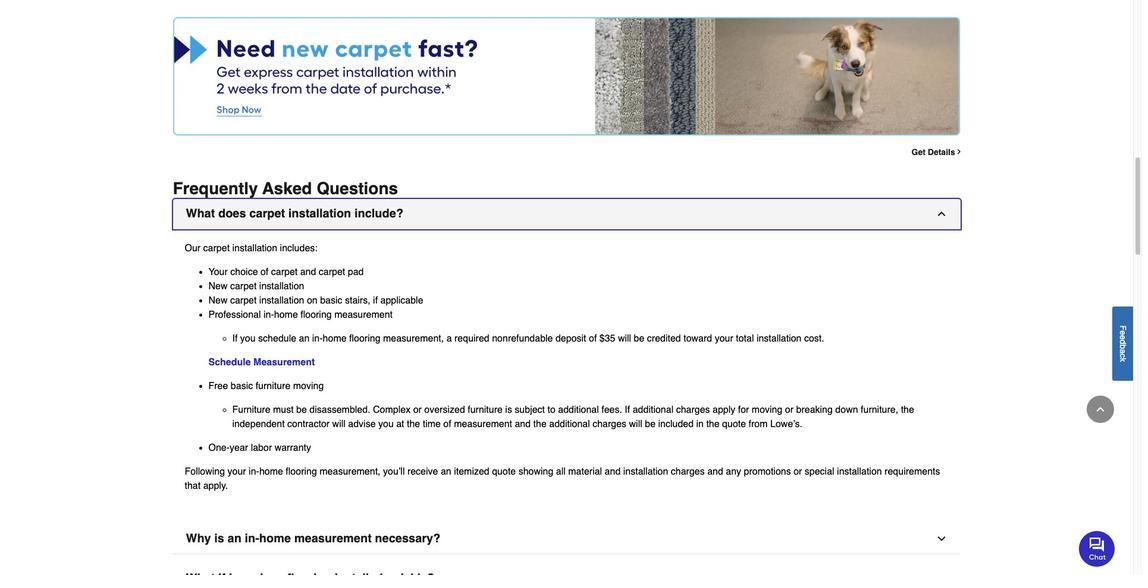 Task type: describe. For each thing, give the bounding box(es) containing it.
for
[[738, 405, 749, 416]]

installation right total
[[757, 334, 802, 344]]

basic inside your choice of carpet and carpet pad new carpet installation new carpet installation on basic stairs, if applicable professional in-home flooring measurement
[[320, 296, 342, 306]]

included
[[658, 419, 694, 430]]

1 horizontal spatial be
[[634, 334, 645, 344]]

and inside furniture must be disassembled. complex or oversized furniture is subject to additional fees. if additional charges apply for moving or breaking down furniture, the independent contractor will advise you at the time of measurement and the additional charges will be included in the quote from lowe's.
[[515, 419, 531, 430]]

home inside button
[[259, 532, 291, 546]]

carpet right the our
[[203, 243, 230, 254]]

stairs,
[[345, 296, 370, 306]]

carpet up the professional
[[230, 296, 257, 306]]

get express carpet installation within two weeks from the date of purchase. restrictions apply. image
[[173, 17, 961, 146]]

your choice of carpet and carpet pad new carpet installation new carpet installation on basic stairs, if applicable professional in-home flooring measurement
[[209, 267, 423, 320]]

moving inside furniture must be disassembled. complex or oversized furniture is subject to additional fees. if additional charges apply for moving or breaking down furniture, the independent contractor will advise you at the time of measurement and the additional charges will be included in the quote from lowe's.
[[752, 405, 783, 416]]

why
[[186, 532, 211, 546]]

2 e from the top
[[1119, 335, 1128, 340]]

time
[[423, 419, 441, 430]]

furniture,
[[861, 405, 899, 416]]

chevron up image
[[1095, 404, 1107, 416]]

installation right special
[[837, 467, 882, 478]]

measurement, inside following your in-home flooring measurement, you'll receive an itemized quote showing all material and installation charges and any promotions or special installation requirements that apply.
[[320, 467, 381, 478]]

at
[[396, 419, 404, 430]]

cost.
[[804, 334, 824, 344]]

f
[[1119, 326, 1128, 331]]

2 vertical spatial be
[[645, 419, 656, 430]]

one-year labor warranty
[[209, 443, 311, 454]]

and right material
[[605, 467, 621, 478]]

professional
[[209, 310, 261, 320]]

k
[[1119, 358, 1128, 362]]

in- inside button
[[245, 532, 259, 546]]

0 vertical spatial if
[[232, 334, 238, 344]]

fees.
[[602, 405, 622, 416]]

lowe's.
[[771, 419, 803, 430]]

down
[[836, 405, 858, 416]]

quote inside furniture must be disassembled. complex or oversized furniture is subject to additional fees. if additional charges apply for moving or breaking down furniture, the independent contractor will advise you at the time of measurement and the additional charges will be included in the quote from lowe's.
[[722, 419, 746, 430]]

following your in-home flooring measurement, you'll receive an itemized quote showing all material and installation charges and any promotions or special installation requirements that apply.
[[185, 467, 940, 492]]

1 horizontal spatial your
[[715, 334, 733, 344]]

1 horizontal spatial measurement,
[[383, 334, 444, 344]]

what does carpet installation include?
[[186, 207, 403, 221]]

pad
[[348, 267, 364, 278]]

asked
[[262, 179, 312, 198]]

that
[[185, 481, 201, 492]]

0 vertical spatial an
[[299, 334, 310, 344]]

carpet down includes:
[[271, 267, 298, 278]]

schedule
[[209, 357, 251, 368]]

your inside following your in-home flooring measurement, you'll receive an itemized quote showing all material and installation charges and any promotions or special installation requirements that apply.
[[228, 467, 246, 478]]

get
[[912, 147, 926, 157]]

home inside your choice of carpet and carpet pad new carpet installation new carpet installation on basic stairs, if applicable professional in-home flooring measurement
[[274, 310, 298, 320]]

nonrefundable
[[492, 334, 553, 344]]

furniture
[[232, 405, 270, 416]]

any
[[726, 467, 741, 478]]

or inside following your in-home flooring measurement, you'll receive an itemized quote showing all material and installation charges and any promotions or special installation requirements that apply.
[[794, 467, 802, 478]]

include?
[[355, 207, 403, 221]]

independent
[[232, 419, 285, 430]]

get details
[[912, 147, 955, 157]]

special
[[805, 467, 835, 478]]

and inside your choice of carpet and carpet pad new carpet installation new carpet installation on basic stairs, if applicable professional in-home flooring measurement
[[300, 267, 316, 278]]

promotions
[[744, 467, 791, 478]]

year
[[230, 443, 248, 454]]

free
[[209, 381, 228, 392]]

our carpet installation includes:
[[185, 243, 318, 254]]

in- inside your choice of carpet and carpet pad new carpet installation new carpet installation on basic stairs, if applicable professional in-home flooring measurement
[[264, 310, 274, 320]]

you'll
[[383, 467, 405, 478]]

one-
[[209, 443, 230, 454]]

warranty
[[275, 443, 311, 454]]

measurement
[[254, 357, 315, 368]]

0 vertical spatial a
[[447, 334, 452, 344]]

installation down includes:
[[259, 281, 304, 292]]

if
[[373, 296, 378, 306]]

apply.
[[203, 481, 228, 492]]

in
[[696, 419, 704, 430]]

1 vertical spatial flooring
[[349, 334, 381, 344]]

and left any
[[708, 467, 723, 478]]

must
[[273, 405, 294, 416]]

chevron down image
[[936, 533, 947, 545]]

what does carpet installation include? button
[[173, 199, 961, 229]]

schedule
[[258, 334, 296, 344]]

advise
[[348, 419, 376, 430]]

from
[[749, 419, 768, 430]]

your
[[209, 267, 228, 278]]

$35
[[600, 334, 615, 344]]

of inside furniture must be disassembled. complex or oversized furniture is subject to additional fees. if additional charges apply for moving or breaking down furniture, the independent contractor will advise you at the time of measurement and the additional charges will be included in the quote from lowe's.
[[443, 419, 451, 430]]

what
[[186, 207, 215, 221]]

1 e from the top
[[1119, 331, 1128, 335]]

f e e d b a c k button
[[1113, 307, 1133, 381]]

to
[[548, 405, 556, 416]]

0 horizontal spatial furniture
[[256, 381, 291, 392]]

credited
[[647, 334, 681, 344]]

or right complex on the bottom
[[413, 405, 422, 416]]

requirements
[[885, 467, 940, 478]]

frequently asked questions
[[173, 179, 398, 198]]

all
[[556, 467, 566, 478]]

of inside your choice of carpet and carpet pad new carpet installation new carpet installation on basic stairs, if applicable professional in-home flooring measurement
[[261, 267, 269, 278]]

does
[[218, 207, 246, 221]]

1 vertical spatial charges
[[593, 419, 627, 430]]

flooring inside your choice of carpet and carpet pad new carpet installation new carpet installation on basic stairs, if applicable professional in-home flooring measurement
[[301, 310, 332, 320]]

0 vertical spatial charges
[[676, 405, 710, 416]]

the right in
[[706, 419, 720, 430]]

2 horizontal spatial of
[[589, 334, 597, 344]]



Task type: locate. For each thing, give the bounding box(es) containing it.
installation down included
[[623, 467, 668, 478]]

2 vertical spatial charges
[[671, 467, 705, 478]]

0 horizontal spatial measurement,
[[320, 467, 381, 478]]

new
[[209, 281, 228, 292], [209, 296, 228, 306]]

f e e d b a c k
[[1119, 326, 1128, 362]]

1 horizontal spatial if
[[625, 405, 630, 416]]

1 horizontal spatial quote
[[722, 419, 746, 430]]

measurement inside your choice of carpet and carpet pad new carpet installation new carpet installation on basic stairs, if applicable professional in-home flooring measurement
[[334, 310, 393, 320]]

2 vertical spatial an
[[228, 532, 241, 546]]

be up contractor
[[296, 405, 307, 416]]

charges inside following your in-home flooring measurement, you'll receive an itemized quote showing all material and installation charges and any promotions or special installation requirements that apply.
[[671, 467, 705, 478]]

1 vertical spatial basic
[[231, 381, 253, 392]]

2 vertical spatial flooring
[[286, 467, 317, 478]]

schedule measurement
[[209, 357, 315, 368]]

charges down fees.
[[593, 419, 627, 430]]

details
[[928, 147, 955, 157]]

the
[[901, 405, 914, 416], [407, 419, 420, 430], [533, 419, 547, 430], [706, 419, 720, 430]]

will
[[618, 334, 631, 344], [332, 419, 346, 430], [629, 419, 642, 430]]

flooring down stairs,
[[349, 334, 381, 344]]

charges up in
[[676, 405, 710, 416]]

1 vertical spatial an
[[441, 467, 451, 478]]

the right at
[[407, 419, 420, 430]]

flooring down "on"
[[301, 310, 332, 320]]

0 vertical spatial your
[[715, 334, 733, 344]]

in- down "on"
[[312, 334, 323, 344]]

0 horizontal spatial if
[[232, 334, 238, 344]]

schedule measurement link
[[209, 357, 315, 368]]

0 horizontal spatial your
[[228, 467, 246, 478]]

in- inside following your in-home flooring measurement, you'll receive an itemized quote showing all material and installation charges and any promotions or special installation requirements that apply.
[[249, 467, 259, 478]]

1 horizontal spatial is
[[505, 405, 512, 416]]

1 vertical spatial if
[[625, 405, 630, 416]]

you left at
[[378, 419, 394, 430]]

measurement inside why is an in-home measurement necessary? button
[[294, 532, 372, 546]]

1 vertical spatial moving
[[752, 405, 783, 416]]

0 vertical spatial quote
[[722, 419, 746, 430]]

an
[[299, 334, 310, 344], [441, 467, 451, 478], [228, 532, 241, 546]]

0 horizontal spatial be
[[296, 405, 307, 416]]

1 vertical spatial is
[[214, 532, 224, 546]]

furniture must be disassembled. complex or oversized furniture is subject to additional fees. if additional charges apply for moving or breaking down furniture, the independent contractor will advise you at the time of measurement and the additional charges will be included in the quote from lowe's.
[[232, 405, 914, 430]]

measurement, left you'll
[[320, 467, 381, 478]]

1 vertical spatial measurement
[[454, 419, 512, 430]]

0 vertical spatial you
[[240, 334, 256, 344]]

contractor
[[287, 419, 330, 430]]

an inside why is an in-home measurement necessary? button
[[228, 532, 241, 546]]

b
[[1119, 345, 1128, 349]]

flooring down warranty
[[286, 467, 317, 478]]

and down subject
[[515, 419, 531, 430]]

1 horizontal spatial of
[[443, 419, 451, 430]]

in- down the one-year labor warranty
[[249, 467, 259, 478]]

carpet down frequently asked questions
[[249, 207, 285, 221]]

of left $35
[[589, 334, 597, 344]]

an inside following your in-home flooring measurement, you'll receive an itemized quote showing all material and installation charges and any promotions or special installation requirements that apply.
[[441, 467, 451, 478]]

if inside furniture must be disassembled. complex or oversized furniture is subject to additional fees. if additional charges apply for moving or breaking down furniture, the independent contractor will advise you at the time of measurement and the additional charges will be included in the quote from lowe's.
[[625, 405, 630, 416]]

1 vertical spatial measurement,
[[320, 467, 381, 478]]

itemized
[[454, 467, 490, 478]]

deposit
[[556, 334, 586, 344]]

if down the professional
[[232, 334, 238, 344]]

2 vertical spatial measurement
[[294, 532, 372, 546]]

a left required
[[447, 334, 452, 344]]

subject
[[515, 405, 545, 416]]

or up 'lowe's.'
[[785, 405, 794, 416]]

1 vertical spatial a
[[1119, 349, 1128, 354]]

home
[[274, 310, 298, 320], [323, 334, 347, 344], [259, 467, 283, 478], [259, 532, 291, 546]]

basic
[[320, 296, 342, 306], [231, 381, 253, 392]]

0 vertical spatial measurement,
[[383, 334, 444, 344]]

0 vertical spatial new
[[209, 281, 228, 292]]

installation inside button
[[288, 207, 351, 221]]

get details button
[[912, 147, 963, 157]]

carpet inside button
[[249, 207, 285, 221]]

0 vertical spatial flooring
[[301, 310, 332, 320]]

will down the disassembled.
[[332, 419, 346, 430]]

apply
[[713, 405, 736, 416]]

0 horizontal spatial you
[[240, 334, 256, 344]]

or left special
[[794, 467, 802, 478]]

moving up 'from'
[[752, 405, 783, 416]]

1 vertical spatial of
[[589, 334, 597, 344]]

measurement,
[[383, 334, 444, 344], [320, 467, 381, 478]]

0 horizontal spatial basic
[[231, 381, 253, 392]]

showing
[[519, 467, 554, 478]]

be left the credited
[[634, 334, 645, 344]]

chevron up image
[[936, 208, 947, 220]]

installation left "on"
[[259, 296, 304, 306]]

in- up schedule
[[264, 310, 274, 320]]

installation up includes:
[[288, 207, 351, 221]]

installation up choice
[[232, 243, 277, 254]]

0 vertical spatial is
[[505, 405, 512, 416]]

additional right to
[[558, 405, 599, 416]]

measurement inside furniture must be disassembled. complex or oversized furniture is subject to additional fees. if additional charges apply for moving or breaking down furniture, the independent contractor will advise you at the time of measurement and the additional charges will be included in the quote from lowe's.
[[454, 419, 512, 430]]

1 vertical spatial you
[[378, 419, 394, 430]]

e up d
[[1119, 331, 1128, 335]]

new up the professional
[[209, 296, 228, 306]]

0 vertical spatial be
[[634, 334, 645, 344]]

is inside furniture must be disassembled. complex or oversized furniture is subject to additional fees. if additional charges apply for moving or breaking down furniture, the independent contractor will advise you at the time of measurement and the additional charges will be included in the quote from lowe's.
[[505, 405, 512, 416]]

complex
[[373, 405, 411, 416]]

0 vertical spatial measurement
[[334, 310, 393, 320]]

1 vertical spatial be
[[296, 405, 307, 416]]

moving
[[293, 381, 324, 392], [752, 405, 783, 416]]

furniture
[[256, 381, 291, 392], [468, 405, 503, 416]]

frequently
[[173, 179, 258, 198]]

on
[[307, 296, 318, 306]]

of
[[261, 267, 269, 278], [589, 334, 597, 344], [443, 419, 451, 430]]

0 horizontal spatial a
[[447, 334, 452, 344]]

0 horizontal spatial of
[[261, 267, 269, 278]]

a inside button
[[1119, 349, 1128, 354]]

new down your
[[209, 281, 228, 292]]

questions
[[317, 179, 398, 198]]

is right why
[[214, 532, 224, 546]]

the down subject
[[533, 419, 547, 430]]

1 vertical spatial furniture
[[468, 405, 503, 416]]

1 horizontal spatial an
[[299, 334, 310, 344]]

flooring
[[301, 310, 332, 320], [349, 334, 381, 344], [286, 467, 317, 478]]

0 vertical spatial furniture
[[256, 381, 291, 392]]

1 vertical spatial your
[[228, 467, 246, 478]]

an right schedule
[[299, 334, 310, 344]]

quote inside following your in-home flooring measurement, you'll receive an itemized quote showing all material and installation charges and any promotions or special installation requirements that apply.
[[492, 467, 516, 478]]

includes:
[[280, 243, 318, 254]]

oversized
[[424, 405, 465, 416]]

additional up included
[[633, 405, 674, 416]]

installation
[[288, 207, 351, 221], [232, 243, 277, 254], [259, 281, 304, 292], [259, 296, 304, 306], [757, 334, 802, 344], [623, 467, 668, 478], [837, 467, 882, 478]]

a up k
[[1119, 349, 1128, 354]]

you down the professional
[[240, 334, 256, 344]]

quote left showing
[[492, 467, 516, 478]]

quote down the for
[[722, 419, 746, 430]]

your
[[715, 334, 733, 344], [228, 467, 246, 478]]

1 new from the top
[[209, 281, 228, 292]]

1 horizontal spatial a
[[1119, 349, 1128, 354]]

basic right free
[[231, 381, 253, 392]]

why is an in-home measurement necessary?
[[186, 532, 441, 546]]

charges
[[676, 405, 710, 416], [593, 419, 627, 430], [671, 467, 705, 478]]

and down includes:
[[300, 267, 316, 278]]

2 horizontal spatial an
[[441, 467, 451, 478]]

0 horizontal spatial moving
[[293, 381, 324, 392]]

2 horizontal spatial be
[[645, 419, 656, 430]]

is left subject
[[505, 405, 512, 416]]

free basic furniture moving
[[209, 381, 324, 392]]

measurement, down applicable
[[383, 334, 444, 344]]

carpet down choice
[[230, 281, 257, 292]]

furniture right oversized at bottom left
[[468, 405, 503, 416]]

and
[[300, 267, 316, 278], [515, 419, 531, 430], [605, 467, 621, 478], [708, 467, 723, 478]]

of right choice
[[261, 267, 269, 278]]

basic right "on"
[[320, 296, 342, 306]]

1 vertical spatial new
[[209, 296, 228, 306]]

additional down to
[[549, 419, 590, 430]]

quote
[[722, 419, 746, 430], [492, 467, 516, 478]]

1 horizontal spatial furniture
[[468, 405, 503, 416]]

disassembled.
[[310, 405, 370, 416]]

you inside furniture must be disassembled. complex or oversized furniture is subject to additional fees. if additional charges apply for moving or breaking down furniture, the independent contractor will advise you at the time of measurement and the additional charges will be included in the quote from lowe's.
[[378, 419, 394, 430]]

1 horizontal spatial moving
[[752, 405, 783, 416]]

0 vertical spatial of
[[261, 267, 269, 278]]

breaking
[[796, 405, 833, 416]]

necessary?
[[375, 532, 441, 546]]

d
[[1119, 340, 1128, 345]]

why is an in-home measurement necessary? button
[[173, 525, 961, 555]]

toward
[[684, 334, 712, 344]]

furniture up the must
[[256, 381, 291, 392]]

e up b
[[1119, 335, 1128, 340]]

applicable
[[380, 296, 423, 306]]

if right fees.
[[625, 405, 630, 416]]

additional
[[558, 405, 599, 416], [633, 405, 674, 416], [549, 419, 590, 430]]

home inside following your in-home flooring measurement, you'll receive an itemized quote showing all material and installation charges and any promotions or special installation requirements that apply.
[[259, 467, 283, 478]]

labor
[[251, 443, 272, 454]]

0 horizontal spatial is
[[214, 532, 224, 546]]

furniture inside furniture must be disassembled. complex or oversized furniture is subject to additional fees. if additional charges apply for moving or breaking down furniture, the independent contractor will advise you at the time of measurement and the additional charges will be included in the quote from lowe's.
[[468, 405, 503, 416]]

of down oversized at bottom left
[[443, 419, 451, 430]]

or
[[413, 405, 422, 416], [785, 405, 794, 416], [794, 467, 802, 478]]

required
[[455, 334, 490, 344]]

is inside button
[[214, 532, 224, 546]]

0 vertical spatial moving
[[293, 381, 324, 392]]

0 vertical spatial basic
[[320, 296, 342, 306]]

in-
[[264, 310, 274, 320], [312, 334, 323, 344], [249, 467, 259, 478], [245, 532, 259, 546]]

choice
[[230, 267, 258, 278]]

if you schedule an in-home flooring measurement, a required nonrefundable deposit of $35 will be credited toward your total installation cost.
[[232, 334, 824, 344]]

moving down measurement
[[293, 381, 324, 392]]

your down year
[[228, 467, 246, 478]]

will left included
[[629, 419, 642, 430]]

an right receive
[[441, 467, 451, 478]]

will right $35
[[618, 334, 631, 344]]

in- right why
[[245, 532, 259, 546]]

2 vertical spatial of
[[443, 419, 451, 430]]

1 horizontal spatial you
[[378, 419, 394, 430]]

flooring inside following your in-home flooring measurement, you'll receive an itemized quote showing all material and installation charges and any promotions or special installation requirements that apply.
[[286, 467, 317, 478]]

charges left any
[[671, 467, 705, 478]]

scroll to top element
[[1087, 396, 1114, 424]]

0 horizontal spatial an
[[228, 532, 241, 546]]

your left total
[[715, 334, 733, 344]]

a
[[447, 334, 452, 344], [1119, 349, 1128, 354]]

total
[[736, 334, 754, 344]]

be left included
[[645, 419, 656, 430]]

e
[[1119, 331, 1128, 335], [1119, 335, 1128, 340]]

the right furniture,
[[901, 405, 914, 416]]

chevron right image
[[955, 148, 963, 156]]

following
[[185, 467, 225, 478]]

material
[[568, 467, 602, 478]]

1 vertical spatial quote
[[492, 467, 516, 478]]

you
[[240, 334, 256, 344], [378, 419, 394, 430]]

an right why
[[228, 532, 241, 546]]

carpet left pad
[[319, 267, 345, 278]]

1 horizontal spatial basic
[[320, 296, 342, 306]]

2 new from the top
[[209, 296, 228, 306]]

0 horizontal spatial quote
[[492, 467, 516, 478]]

receive
[[407, 467, 438, 478]]

our
[[185, 243, 201, 254]]

chat invite button image
[[1079, 531, 1116, 567]]

c
[[1119, 354, 1128, 358]]



Task type: vqa. For each thing, say whether or not it's contained in the screenshot.
$35
yes



